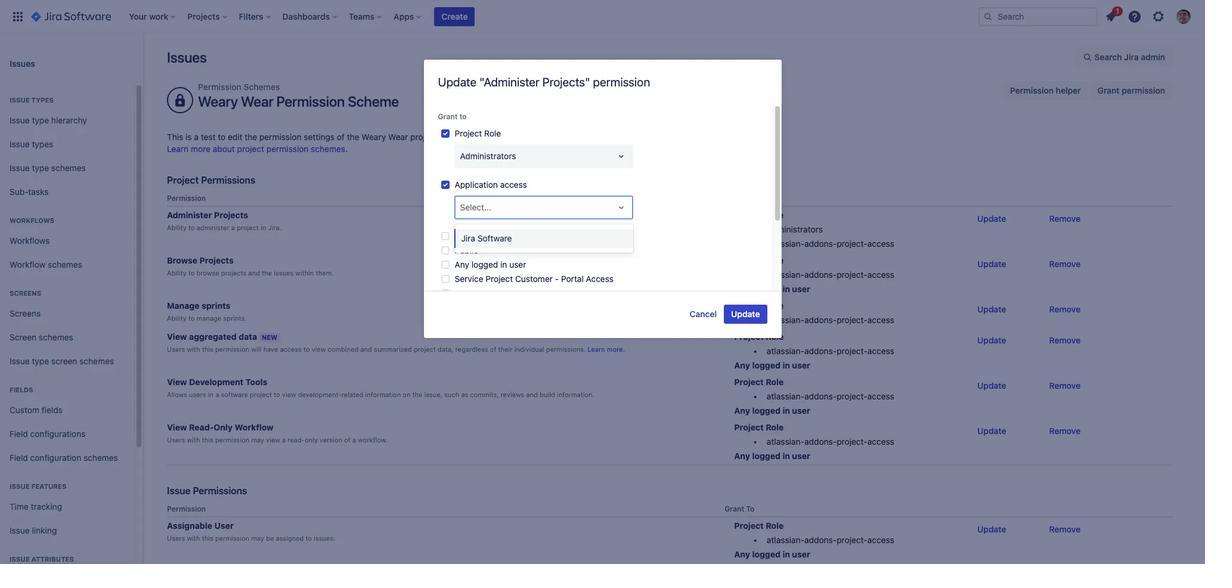 Task type: vqa. For each thing, say whether or not it's contained in the screenshot.
1
yes



Task type: describe. For each thing, give the bounding box(es) containing it.
project role atlassian-addons-project-access
[[734, 301, 894, 325]]

attributes
[[31, 555, 74, 563]]

project role atlassian-addons-project-access any logged in user for read-
[[734, 422, 894, 461]]

remove for view development tools
[[1049, 381, 1081, 391]]

a inside "view development tools allows users in a software project to view development-related information on the issue, such as commits, reviews and build information."
[[215, 391, 219, 398]]

more.
[[607, 345, 625, 353]]

such
[[444, 391, 459, 398]]

issue,
[[424, 391, 443, 398]]

access inside project role atlassian-addons-project-access
[[867, 315, 894, 325]]

field configuration schemes link
[[5, 446, 129, 470]]

this for aggregated
[[202, 345, 213, 353]]

in inside administer projects ability to administer a project in jira.
[[261, 224, 266, 231]]

permissions.
[[546, 345, 586, 353]]

wear inside permission schemes weary wear permission scheme
[[241, 93, 273, 110]]

workflow inside group
[[10, 259, 46, 269]]

to inside view aggregated data new users with this permission will have access to view combined and summarized project data, regardless of their individual permissions. learn more.
[[304, 345, 310, 353]]

group
[[455, 231, 478, 241]]

only
[[214, 422, 233, 432]]

update button for view development tools
[[970, 376, 1013, 395]]

projects"
[[542, 75, 590, 89]]

access
[[586, 273, 614, 284]]

remove button for assignable user
[[1042, 520, 1088, 539]]

project permissions
[[167, 175, 255, 185]]

update for browse projects
[[977, 259, 1006, 269]]

user for read-
[[792, 451, 810, 461]]

issue for issue types
[[10, 96, 30, 104]]

role for browse projects
[[766, 255, 784, 265]]

administer projects ability to administer a project in jira.
[[167, 210, 282, 231]]

test
[[201, 132, 216, 142]]

addons- for view aggregated data
[[804, 346, 837, 356]]

view development tools allows users in a software project to view development-related information on the issue, such as commits, reviews and build information.
[[167, 377, 595, 398]]

0 horizontal spatial jira
[[461, 233, 475, 243]]

project inside project role administrators atlassian-addons-project-access
[[734, 210, 764, 220]]

browse projects ability to browse projects and the issues within them.
[[167, 255, 334, 277]]

as
[[461, 391, 468, 398]]

view for development
[[167, 377, 187, 387]]

custom fields link
[[5, 398, 129, 422]]

application access
[[455, 179, 527, 189]]

group public any logged in user service project customer - portal access reporter
[[455, 231, 614, 298]]

learn more. link
[[588, 345, 625, 354]]

screen schemes
[[10, 332, 73, 342]]

projects for browse projects
[[199, 255, 234, 265]]

a left read-
[[282, 436, 286, 444]]

sprints.
[[223, 314, 247, 322]]

user for user
[[792, 549, 810, 559]]

project inside 'group public any logged in user service project customer - portal access reporter'
[[486, 273, 513, 284]]

field configurations
[[10, 428, 86, 439]]

access inside update "administer projects" permission dialog
[[500, 179, 527, 189]]

issue for issue attributes
[[10, 555, 30, 563]]

jira.
[[268, 224, 282, 231]]

permission helper
[[1010, 85, 1081, 95]]

build
[[540, 391, 555, 398]]

issue for issue linking
[[10, 525, 30, 535]]

permissions for issue permissions
[[193, 485, 247, 496]]

schemes right screen
[[79, 356, 114, 366]]

role for administer projects
[[766, 210, 784, 220]]

tools
[[246, 377, 267, 387]]

user inside 'group public any logged in user service project customer - portal access reporter'
[[509, 259, 526, 269]]

permission schemes link
[[198, 81, 280, 93]]

issue for issue types
[[10, 139, 30, 149]]

to inside 'assignable user users with this permission may be assigned to issues.'
[[306, 534, 312, 542]]

role for view development tools
[[766, 377, 784, 387]]

update button for manage sprints
[[970, 300, 1013, 319]]

with inside 'assignable user users with this permission may be assigned to issues.'
[[187, 534, 200, 542]]

field for field configurations
[[10, 428, 28, 439]]

access inside project role administrators atlassian-addons-project-access
[[867, 239, 894, 249]]

permission inside view read-only workflow users with this permission may view a read-only version of a workflow.
[[215, 436, 249, 444]]

hierarchy
[[51, 115, 87, 125]]

0 horizontal spatial issues
[[10, 58, 35, 68]]

user for development
[[792, 406, 810, 416]]

2 project role atlassian-addons-project-access any logged in user from the top
[[734, 332, 894, 370]]

cancel button
[[683, 305, 724, 324]]

update button for browse projects
[[970, 255, 1013, 274]]

issues
[[274, 269, 293, 277]]

data,
[[438, 345, 453, 353]]

to inside "view development tools allows users in a software project to view development-related information on the issue, such as commits, reviews and build information."
[[274, 391, 280, 398]]

software
[[477, 233, 512, 243]]

logged for projects
[[752, 284, 781, 294]]

settings
[[304, 132, 335, 142]]

administer
[[167, 210, 212, 220]]

related
[[342, 391, 363, 398]]

issue type screen schemes link
[[5, 349, 129, 373]]

type for screen
[[32, 356, 49, 366]]

fields
[[10, 386, 33, 394]]

grant permission button
[[1090, 81, 1172, 100]]

users
[[189, 391, 206, 398]]

fields
[[42, 405, 63, 415]]

permission helper button
[[1003, 81, 1088, 100]]

may inside 'assignable user users with this permission may be assigned to issues.'
[[251, 534, 264, 542]]

search
[[1095, 52, 1122, 62]]

issue type hierarchy
[[10, 115, 87, 125]]

time tracking
[[10, 501, 62, 511]]

the up learn more about project permission schemes. link
[[245, 132, 257, 142]]

development
[[189, 377, 243, 387]]

project role administrators atlassian-addons-project-access
[[734, 210, 894, 249]]

issue for issue type screen schemes
[[10, 356, 30, 366]]

permission inside 'assignable user users with this permission may be assigned to issues.'
[[215, 534, 249, 542]]

permission inside permission helper button
[[1010, 85, 1054, 95]]

role inside project role atlassian-addons-project-access
[[766, 301, 784, 311]]

issue type schemes link
[[5, 156, 129, 180]]

role for view aggregated data
[[766, 332, 784, 342]]

permission up learn more about project permission schemes. link
[[259, 132, 301, 142]]

any for projects
[[734, 284, 750, 294]]

addons- for view development tools
[[804, 391, 837, 401]]

edit
[[228, 132, 242, 142]]

may inside view read-only workflow users with this permission may view a read-only version of a workflow.
[[251, 436, 264, 444]]

update button for assignable user
[[970, 520, 1013, 539]]

workflow schemes
[[10, 259, 82, 269]]

with for read-
[[187, 436, 200, 444]]

assignable
[[167, 521, 212, 531]]

remove for view aggregated data
[[1049, 335, 1081, 345]]

view inside view aggregated data new users with this permission will have access to view combined and summarized project data, regardless of their individual permissions. learn more.
[[312, 345, 326, 353]]

project- inside project role atlassian-addons-project-access
[[837, 315, 868, 325]]

types
[[32, 139, 53, 149]]

information
[[365, 391, 401, 398]]

schemes
[[244, 82, 280, 92]]

project- for view aggregated data
[[837, 346, 868, 356]]

manage
[[197, 314, 221, 322]]

this for read-
[[202, 436, 213, 444]]

ability for administer projects
[[167, 224, 187, 231]]

permission right admin permission schemes image
[[198, 82, 241, 92]]

of inside this is a test to edit the permission settings of the weary wear project learn more about project permission schemes.
[[337, 132, 345, 142]]

update for view read-only workflow
[[977, 426, 1006, 436]]

atlassian- for browse projects
[[767, 270, 804, 280]]

this
[[167, 132, 183, 142]]

about
[[213, 144, 235, 154]]

individual
[[514, 345, 544, 353]]

view for read-
[[167, 422, 187, 432]]

remove for manage sprints
[[1049, 304, 1081, 314]]

remove for administer projects
[[1049, 214, 1081, 224]]

screen
[[51, 356, 77, 366]]

ability for manage sprints
[[167, 314, 187, 322]]

logged inside 'group public any logged in user service project customer - portal access reporter'
[[472, 259, 498, 269]]

permission up assignable
[[167, 505, 206, 514]]

access inside view aggregated data new users with this permission will have access to view combined and summarized project data, regardless of their individual permissions. learn more.
[[280, 345, 302, 353]]

remove button for manage sprints
[[1042, 300, 1088, 319]]

sprints
[[202, 301, 230, 311]]

atlassian- inside project role administrators atlassian-addons-project-access
[[767, 239, 804, 249]]

remove button for administer projects
[[1042, 209, 1088, 228]]

information.
[[557, 391, 595, 398]]

admin
[[1141, 52, 1165, 62]]

atlassian- for view development tools
[[767, 391, 804, 401]]

view inside "view development tools allows users in a software project to view development-related information on the issue, such as commits, reviews and build information."
[[282, 391, 296, 398]]

remove button for view aggregated data
[[1042, 331, 1088, 350]]

issue features
[[10, 482, 66, 490]]

project role atlassian-addons-project-access any logged in user for development
[[734, 377, 894, 416]]

atlassian- inside project role atlassian-addons-project-access
[[767, 315, 804, 325]]

permission down settings
[[266, 144, 309, 154]]

any for development
[[734, 406, 750, 416]]

search jira admin button
[[1076, 48, 1172, 67]]

issues.
[[314, 534, 335, 542]]

grant permission
[[1098, 85, 1165, 95]]

update for administer projects
[[977, 214, 1006, 224]]

wear inside this is a test to edit the permission settings of the weary wear project learn more about project permission schemes.
[[388, 132, 408, 142]]

workflows link
[[5, 229, 129, 253]]

configuration
[[30, 452, 81, 462]]

assigned
[[276, 534, 304, 542]]

update button for administer projects
[[970, 209, 1013, 228]]

projects for administer projects
[[214, 210, 248, 220]]

view for aggregated
[[167, 332, 187, 342]]

addons- inside project role atlassian-addons-project-access
[[804, 315, 837, 325]]

weary inside this is a test to edit the permission settings of the weary wear project learn more about project permission schemes.
[[362, 132, 386, 142]]

administrators inside update "administer projects" permission dialog
[[460, 151, 516, 161]]

issue for issue type schemes
[[10, 163, 30, 173]]

update for view development tools
[[977, 381, 1006, 391]]

assignable user users with this permission may be assigned to issues.
[[167, 521, 335, 542]]

workflow.
[[358, 436, 387, 444]]

public
[[455, 245, 478, 255]]

project role atlassian-addons-project-access any logged in user for projects
[[734, 255, 894, 294]]

workflow schemes link
[[5, 253, 129, 277]]



Task type: locate. For each thing, give the bounding box(es) containing it.
manage sprints ability to manage sprints.
[[167, 301, 247, 322]]

permission down only at the left bottom of page
[[215, 436, 249, 444]]

with for aggregated
[[187, 345, 200, 353]]

weary down the 'scheme'
[[362, 132, 386, 142]]

of inside view aggregated data new users with this permission will have access to view combined and summarized project data, regardless of their individual permissions. learn more.
[[490, 345, 496, 353]]

projects inside administer projects ability to administer a project in jira.
[[214, 210, 248, 220]]

issue for issue type hierarchy
[[10, 115, 30, 125]]

to down "manage"
[[188, 314, 195, 322]]

scheme
[[348, 93, 399, 110]]

update for manage sprints
[[977, 304, 1006, 314]]

this inside view aggregated data new users with this permission will have access to view combined and summarized project data, regardless of their individual permissions. learn more.
[[202, 345, 213, 353]]

issue inside screens group
[[10, 356, 30, 366]]

view inside view read-only workflow users with this permission may view a read-only version of a workflow.
[[266, 436, 280, 444]]

learn inside view aggregated data new users with this permission will have access to view combined and summarized project data, regardless of their individual permissions. learn more.
[[588, 345, 605, 353]]

the inside "view development tools allows users in a software project to view development-related information on the issue, such as commits, reviews and build information."
[[412, 391, 422, 398]]

0 horizontal spatial and
[[248, 269, 260, 277]]

0 vertical spatial screens
[[10, 289, 41, 297]]

weary
[[198, 93, 238, 110], [362, 132, 386, 142]]

2 screens from the top
[[10, 308, 41, 318]]

1 vertical spatial grant
[[438, 112, 458, 121]]

1 vertical spatial learn
[[588, 345, 605, 353]]

grant up project role
[[438, 112, 458, 121]]

0 horizontal spatial learn
[[167, 144, 189, 154]]

1 type from the top
[[32, 115, 49, 125]]

logged for read-
[[752, 451, 781, 461]]

issue for issue features
[[10, 482, 30, 490]]

to up about
[[218, 132, 226, 142]]

2 type from the top
[[32, 163, 49, 173]]

users down the allows
[[167, 436, 185, 444]]

is
[[185, 132, 192, 142]]

project inside view aggregated data new users with this permission will have access to view combined and summarized project data, regardless of their individual permissions. learn more.
[[414, 345, 436, 353]]

project-
[[837, 239, 868, 249], [837, 270, 868, 280], [837, 315, 868, 325], [837, 346, 868, 356], [837, 391, 868, 401], [837, 437, 868, 447], [837, 535, 868, 545]]

7 atlassian- from the top
[[767, 535, 804, 545]]

grant left to
[[725, 505, 744, 514]]

type inside issue type hierarchy link
[[32, 115, 49, 125]]

the up schemes.
[[347, 132, 359, 142]]

administrators inside project role administrators atlassian-addons-project-access
[[767, 224, 823, 234]]

6 addons- from the top
[[804, 437, 837, 447]]

0 horizontal spatial administrators
[[460, 151, 516, 161]]

remove for view read-only workflow
[[1049, 426, 1081, 436]]

helper
[[1056, 85, 1081, 95]]

user for projects
[[792, 284, 810, 294]]

this down assignable
[[202, 534, 213, 542]]

atlassian- for view read-only workflow
[[767, 437, 804, 447]]

0 vertical spatial grant
[[1098, 85, 1120, 95]]

remove button for view read-only workflow
[[1042, 422, 1088, 441]]

7 remove from the top
[[1049, 524, 1081, 534]]

0 horizontal spatial view
[[266, 436, 280, 444]]

2 atlassian- from the top
[[767, 270, 804, 280]]

2 vertical spatial and
[[526, 391, 538, 398]]

0 vertical spatial learn
[[167, 144, 189, 154]]

0 horizontal spatial wear
[[241, 93, 273, 110]]

1 vertical spatial with
[[187, 436, 200, 444]]

of inside view read-only workflow users with this permission may view a read-only version of a workflow.
[[344, 436, 351, 444]]

workflows
[[10, 216, 54, 224], [10, 235, 50, 245]]

logged for development
[[752, 406, 781, 416]]

screens group
[[5, 277, 129, 377]]

2 vertical spatial grant
[[725, 505, 744, 514]]

screens for screens group
[[10, 289, 41, 297]]

allows
[[167, 391, 187, 398]]

permission schemes weary wear permission scheme
[[198, 82, 399, 110]]

1 with from the top
[[187, 345, 200, 353]]

custom fields
[[10, 405, 63, 415]]

a right the is
[[194, 132, 199, 142]]

2 vertical spatial this
[[202, 534, 213, 542]]

remove button for browse projects
[[1042, 255, 1088, 274]]

workflow right only at the left bottom of page
[[235, 422, 274, 432]]

may
[[251, 436, 264, 444], [251, 534, 264, 542]]

update button for view aggregated data
[[970, 331, 1013, 350]]

4 remove from the top
[[1049, 335, 1081, 345]]

7 remove button from the top
[[1042, 520, 1088, 539]]

to down browse
[[188, 269, 195, 277]]

search image
[[983, 12, 993, 21]]

2 vertical spatial ability
[[167, 314, 187, 322]]

software
[[221, 391, 248, 398]]

0 vertical spatial ability
[[167, 224, 187, 231]]

1
[[1116, 6, 1119, 15]]

1 vertical spatial field
[[10, 452, 28, 462]]

-
[[555, 273, 559, 284]]

weary up test
[[198, 93, 238, 110]]

create button
[[434, 7, 475, 26]]

ability
[[167, 224, 187, 231], [167, 269, 187, 277], [167, 314, 187, 322]]

issue attributes
[[10, 555, 74, 563]]

schemes down field configurations link
[[83, 452, 118, 462]]

permission down 'data'
[[215, 345, 249, 353]]

workflows down sub-tasks
[[10, 216, 54, 224]]

role inside update "administer projects" permission dialog
[[484, 128, 501, 138]]

2 this from the top
[[202, 436, 213, 444]]

issue down issue linking
[[10, 555, 30, 563]]

3 users from the top
[[167, 534, 185, 542]]

workflow
[[10, 259, 46, 269], [235, 422, 274, 432]]

1 vertical spatial of
[[490, 345, 496, 353]]

this down read-
[[202, 436, 213, 444]]

the right the on
[[412, 391, 422, 398]]

3 addons- from the top
[[804, 315, 837, 325]]

addons- for browse projects
[[804, 270, 837, 280]]

1 vertical spatial weary
[[362, 132, 386, 142]]

1 ability from the top
[[167, 224, 187, 231]]

issue types
[[10, 96, 54, 104]]

1 vertical spatial this
[[202, 436, 213, 444]]

create banner
[[0, 0, 1205, 33]]

addons- for view read-only workflow
[[804, 437, 837, 447]]

projects up the browse
[[199, 255, 234, 265]]

project inside "view development tools allows users in a software project to view development-related information on the issue, such as commits, reviews and build information."
[[250, 391, 272, 398]]

0 vertical spatial administrators
[[460, 151, 516, 161]]

type up tasks
[[32, 163, 49, 173]]

5 atlassian- from the top
[[767, 391, 804, 401]]

may left read-
[[251, 436, 264, 444]]

projects up administer
[[214, 210, 248, 220]]

jira software image
[[31, 9, 111, 24], [31, 9, 111, 24]]

0 vertical spatial jira
[[1124, 52, 1139, 62]]

1 horizontal spatial workflow
[[235, 422, 274, 432]]

view inside view aggregated data new users with this permission will have access to view combined and summarized project data, regardless of their individual permissions. learn more.
[[167, 332, 187, 342]]

screens for screens link
[[10, 308, 41, 318]]

2 vertical spatial view
[[266, 436, 280, 444]]

type left screen
[[32, 356, 49, 366]]

select...
[[460, 202, 491, 212]]

1 field from the top
[[10, 428, 28, 439]]

to inside administer projects ability to administer a project in jira.
[[188, 224, 195, 231]]

and inside browse projects ability to browse projects and the issues within them.
[[248, 269, 260, 277]]

0 vertical spatial of
[[337, 132, 345, 142]]

1 screens from the top
[[10, 289, 41, 297]]

view left development-
[[282, 391, 296, 398]]

0 vertical spatial view
[[167, 332, 187, 342]]

4 addons- from the top
[[804, 346, 837, 356]]

4 project- from the top
[[837, 346, 868, 356]]

open image
[[614, 149, 628, 163], [614, 200, 628, 214]]

1 vertical spatial users
[[167, 436, 185, 444]]

issue type schemes
[[10, 163, 86, 173]]

1 horizontal spatial administrators
[[767, 224, 823, 234]]

permissions up "user"
[[193, 485, 247, 496]]

may left the be
[[251, 534, 264, 542]]

2 addons- from the top
[[804, 270, 837, 280]]

0 vertical spatial open image
[[614, 149, 628, 163]]

Search field
[[979, 7, 1098, 26]]

1 may from the top
[[251, 436, 264, 444]]

type
[[32, 115, 49, 125], [32, 163, 49, 173], [32, 356, 49, 366]]

screens down the workflow schemes in the top left of the page
[[10, 289, 41, 297]]

service
[[455, 273, 483, 284]]

3 this from the top
[[202, 534, 213, 542]]

workflow down workflows link
[[10, 259, 46, 269]]

3 remove button from the top
[[1042, 300, 1088, 319]]

1 horizontal spatial jira
[[1124, 52, 1139, 62]]

within
[[295, 269, 314, 277]]

schemes down workflows link
[[48, 259, 82, 269]]

to up view read-only workflow users with this permission may view a read-only version of a workflow.
[[274, 391, 280, 398]]

0 vertical spatial may
[[251, 436, 264, 444]]

field up issue features
[[10, 452, 28, 462]]

and left build
[[526, 391, 538, 398]]

workflow inside view read-only workflow users with this permission may view a read-only version of a workflow.
[[235, 422, 274, 432]]

to inside update "administer projects" permission dialog
[[460, 112, 467, 121]]

1 vertical spatial open image
[[614, 200, 628, 214]]

users inside view read-only workflow users with this permission may view a read-only version of a workflow.
[[167, 436, 185, 444]]

a left workflow.
[[352, 436, 356, 444]]

type for hierarchy
[[32, 115, 49, 125]]

3 project- from the top
[[837, 315, 868, 325]]

screens
[[10, 289, 41, 297], [10, 308, 41, 318]]

project
[[410, 132, 437, 142], [237, 144, 264, 154], [237, 224, 259, 231], [414, 345, 436, 353], [250, 391, 272, 398]]

schemes inside issue types group
[[51, 163, 86, 173]]

jira up public
[[461, 233, 475, 243]]

grant for grant permission
[[1098, 85, 1120, 95]]

0 vertical spatial workflows
[[10, 216, 54, 224]]

manage
[[167, 301, 199, 311]]

screens up screen
[[10, 308, 41, 318]]

schemes down issue types link
[[51, 163, 86, 173]]

types
[[31, 96, 54, 104]]

6 atlassian- from the top
[[767, 437, 804, 447]]

6 remove button from the top
[[1042, 422, 1088, 441]]

0 vertical spatial users
[[167, 345, 185, 353]]

ability inside administer projects ability to administer a project in jira.
[[167, 224, 187, 231]]

issues
[[167, 49, 207, 66], [10, 58, 35, 68]]

screen
[[10, 332, 36, 342]]

project down tools at the left bottom of page
[[250, 391, 272, 398]]

2 horizontal spatial grant
[[1098, 85, 1120, 95]]

grant down search on the top right of the page
[[1098, 85, 1120, 95]]

2 vertical spatial type
[[32, 356, 49, 366]]

issue up sub-
[[10, 163, 30, 173]]

schemes inside fields group
[[83, 452, 118, 462]]

type for schemes
[[32, 163, 49, 173]]

1 vertical spatial workflow
[[235, 422, 274, 432]]

to up project role
[[460, 112, 467, 121]]

search jira admin
[[1095, 52, 1165, 62]]

grant inside grant permission button
[[1098, 85, 1120, 95]]

update button for view read-only workflow
[[970, 422, 1013, 441]]

jira software
[[461, 233, 512, 243]]

learn
[[167, 144, 189, 154], [588, 345, 605, 353]]

1 vertical spatial type
[[32, 163, 49, 173]]

project left jira.
[[237, 224, 259, 231]]

a right administer
[[231, 224, 235, 231]]

open image for select...
[[614, 200, 628, 214]]

issue left types on the top of the page
[[10, 139, 30, 149]]

permissions for project permissions
[[201, 175, 255, 185]]

this inside view read-only workflow users with this permission may view a read-only version of a workflow.
[[202, 436, 213, 444]]

5 project role atlassian-addons-project-access any logged in user from the top
[[734, 521, 894, 559]]

1 vertical spatial view
[[282, 391, 296, 398]]

1 vertical spatial permissions
[[193, 485, 247, 496]]

a down development
[[215, 391, 219, 398]]

aggregated
[[189, 332, 237, 342]]

project left project role
[[410, 132, 437, 142]]

permission up 'administer'
[[167, 194, 206, 203]]

with down assignable
[[187, 534, 200, 542]]

sub-
[[10, 186, 28, 197]]

1 vertical spatial ability
[[167, 269, 187, 277]]

field configuration schemes
[[10, 452, 118, 462]]

admin permission schemes image
[[168, 88, 192, 112]]

2 vertical spatial of
[[344, 436, 351, 444]]

0 vertical spatial field
[[10, 428, 28, 439]]

to inside browse projects ability to browse projects and the issues within them.
[[188, 269, 195, 277]]

remove button for view development tools
[[1042, 376, 1088, 395]]

in inside 'group public any logged in user service project customer - portal access reporter'
[[500, 259, 507, 269]]

grant inside update "administer projects" permission dialog
[[438, 112, 458, 121]]

0 vertical spatial view
[[312, 345, 326, 353]]

0 horizontal spatial weary
[[198, 93, 238, 110]]

view left read-
[[266, 436, 280, 444]]

1 horizontal spatial weary
[[362, 132, 386, 142]]

1 horizontal spatial grant
[[725, 505, 744, 514]]

issue left types
[[10, 96, 30, 104]]

users for aggregated
[[167, 345, 185, 353]]

atlassian- for assignable user
[[767, 535, 804, 545]]

4 project role atlassian-addons-project-access any logged in user from the top
[[734, 422, 894, 461]]

users inside view aggregated data new users with this permission will have access to view combined and summarized project data, regardless of their individual permissions. learn more.
[[167, 345, 185, 353]]

view left read-
[[167, 422, 187, 432]]

view inside view read-only workflow users with this permission may view a read-only version of a workflow.
[[167, 422, 187, 432]]

to
[[746, 505, 755, 514]]

have
[[263, 345, 278, 353]]

permission down admin
[[1122, 85, 1165, 95]]

1 vertical spatial and
[[360, 345, 372, 353]]

will
[[251, 345, 261, 353]]

jira left admin
[[1124, 52, 1139, 62]]

role inside project role administrators atlassian-addons-project-access
[[766, 210, 784, 220]]

tracking
[[31, 501, 62, 511]]

2 horizontal spatial and
[[526, 391, 538, 398]]

issue down the time
[[10, 525, 30, 535]]

1 vertical spatial screens
[[10, 308, 41, 318]]

5 project- from the top
[[837, 391, 868, 401]]

permission
[[198, 82, 241, 92], [1010, 85, 1054, 95], [276, 93, 345, 110], [167, 194, 206, 203], [167, 505, 206, 514]]

users
[[167, 345, 185, 353], [167, 436, 185, 444], [167, 534, 185, 542]]

any inside 'group public any logged in user service project customer - portal access reporter'
[[455, 259, 469, 269]]

data
[[239, 332, 257, 342]]

0 horizontal spatial grant
[[438, 112, 458, 121]]

7 project- from the top
[[837, 535, 868, 545]]

3 type from the top
[[32, 356, 49, 366]]

issue down the issue types on the left top of page
[[10, 115, 30, 125]]

a inside this is a test to edit the permission settings of the weary wear project learn more about project permission schemes.
[[194, 132, 199, 142]]

with down read-
[[187, 436, 200, 444]]

7 addons- from the top
[[804, 535, 837, 545]]

remove for assignable user
[[1049, 524, 1081, 534]]

1 vertical spatial workflows
[[10, 235, 50, 245]]

administer
[[197, 224, 229, 231]]

field for field configuration schemes
[[10, 452, 28, 462]]

2 remove button from the top
[[1042, 255, 1088, 274]]

update "administer projects" permission dialog
[[424, 60, 781, 397]]

permission up settings
[[276, 93, 345, 110]]

3 ability from the top
[[167, 314, 187, 322]]

users inside 'assignable user users with this permission may be assigned to issues.'
[[167, 534, 185, 542]]

role for view read-only workflow
[[766, 422, 784, 432]]

2 vertical spatial users
[[167, 534, 185, 542]]

their
[[498, 345, 513, 353]]

customer
[[515, 273, 553, 284]]

issue linking link
[[5, 519, 129, 543]]

permission inside button
[[1122, 85, 1165, 95]]

ability inside browse projects ability to browse projects and the issues within them.
[[167, 269, 187, 277]]

2 field from the top
[[10, 452, 28, 462]]

5 remove button from the top
[[1042, 376, 1088, 395]]

ability inside manage sprints ability to manage sprints.
[[167, 314, 187, 322]]

of right version
[[344, 436, 351, 444]]

this is a test to edit the permission settings of the weary wear project learn more about project permission schemes.
[[167, 132, 437, 154]]

permission inside view aggregated data new users with this permission will have access to view combined and summarized project data, regardless of their individual permissions. learn more.
[[215, 345, 249, 353]]

issue up the time
[[10, 482, 30, 490]]

issue
[[10, 96, 30, 104], [10, 115, 30, 125], [10, 139, 30, 149], [10, 163, 30, 173], [10, 356, 30, 366], [10, 482, 30, 490], [167, 485, 190, 496], [10, 525, 30, 535], [10, 555, 30, 563]]

1 this from the top
[[202, 345, 213, 353]]

0 vertical spatial with
[[187, 345, 200, 353]]

1 horizontal spatial issues
[[167, 49, 207, 66]]

the inside browse projects ability to browse projects and the issues within them.
[[262, 269, 272, 277]]

atlassian-
[[767, 239, 804, 249], [767, 270, 804, 280], [767, 315, 804, 325], [767, 346, 804, 356], [767, 391, 804, 401], [767, 437, 804, 447], [767, 535, 804, 545]]

4 atlassian- from the top
[[767, 346, 804, 356]]

1 addons- from the top
[[804, 239, 837, 249]]

regardless
[[455, 345, 488, 353]]

2 ability from the top
[[167, 269, 187, 277]]

issue types group
[[5, 83, 129, 208]]

3 atlassian- from the top
[[767, 315, 804, 325]]

0 vertical spatial type
[[32, 115, 49, 125]]

users down "manage"
[[167, 345, 185, 353]]

user
[[214, 521, 234, 531]]

permission inside dialog
[[593, 75, 650, 89]]

view down "manage"
[[167, 332, 187, 342]]

issue up assignable
[[167, 485, 190, 496]]

3 view from the top
[[167, 422, 187, 432]]

logged for user
[[752, 549, 781, 559]]

grant to
[[438, 112, 467, 121]]

0 vertical spatial wear
[[241, 93, 273, 110]]

addons- for assignable user
[[804, 535, 837, 545]]

1 vertical spatial may
[[251, 534, 264, 542]]

permission down "user"
[[215, 534, 249, 542]]

6 remove from the top
[[1049, 426, 1081, 436]]

grant for grant to
[[725, 505, 744, 514]]

projects inside browse projects ability to browse projects and the issues within them.
[[199, 255, 234, 265]]

remove for browse projects
[[1049, 259, 1081, 269]]

learn left more.
[[588, 345, 605, 353]]

1 horizontal spatial learn
[[588, 345, 605, 353]]

project left data,
[[414, 345, 436, 353]]

type inside the issue type screen schemes link
[[32, 356, 49, 366]]

with down the aggregated
[[187, 345, 200, 353]]

project- for browse projects
[[837, 270, 868, 280]]

schemes inside workflows group
[[48, 259, 82, 269]]

0 vertical spatial permissions
[[201, 175, 255, 185]]

project down edit
[[237, 144, 264, 154]]

schemes up issue type screen schemes
[[39, 332, 73, 342]]

5 addons- from the top
[[804, 391, 837, 401]]

none text field inside update "administer projects" permission dialog
[[460, 201, 462, 213]]

1 remove button from the top
[[1042, 209, 1088, 228]]

view up the allows
[[167, 377, 187, 387]]

a inside administer projects ability to administer a project in jira.
[[231, 224, 235, 231]]

to right have
[[304, 345, 310, 353]]

screen schemes link
[[5, 326, 129, 349]]

primary element
[[7, 0, 979, 33]]

1 vertical spatial projects
[[199, 255, 234, 265]]

4 remove button from the top
[[1042, 331, 1088, 350]]

0 vertical spatial workflow
[[10, 259, 46, 269]]

2 may from the top
[[251, 534, 264, 542]]

screens link
[[5, 302, 129, 326]]

atlassian- for view aggregated data
[[767, 346, 804, 356]]

in inside "view development tools allows users in a software project to view development-related information on the issue, such as commits, reviews and build information."
[[208, 391, 213, 398]]

schemes
[[51, 163, 86, 173], [48, 259, 82, 269], [39, 332, 73, 342], [79, 356, 114, 366], [83, 452, 118, 462]]

wear down the schemes
[[241, 93, 273, 110]]

with
[[187, 345, 200, 353], [187, 436, 200, 444], [187, 534, 200, 542]]

wear down the 'scheme'
[[388, 132, 408, 142]]

project- inside project role administrators atlassian-addons-project-access
[[837, 239, 868, 249]]

ability down "manage"
[[167, 314, 187, 322]]

issue linking
[[10, 525, 57, 535]]

cancel
[[690, 309, 717, 319]]

workflows group
[[5, 204, 129, 280]]

1 horizontal spatial view
[[282, 391, 296, 398]]

project inside project role atlassian-addons-project-access
[[734, 301, 764, 311]]

role for assignable user
[[766, 521, 784, 531]]

0 vertical spatial this
[[202, 345, 213, 353]]

issue types
[[10, 139, 53, 149]]

2 view from the top
[[167, 377, 187, 387]]

this inside 'assignable user users with this permission may be assigned to issues.'
[[202, 534, 213, 542]]

workflows for workflows group
[[10, 216, 54, 224]]

1 view from the top
[[167, 332, 187, 342]]

None text field
[[460, 201, 462, 213]]

learn down this
[[167, 144, 189, 154]]

1 open image from the top
[[614, 149, 628, 163]]

1 project- from the top
[[837, 239, 868, 249]]

2 with from the top
[[187, 436, 200, 444]]

1 vertical spatial view
[[167, 377, 187, 387]]

learn inside this is a test to edit the permission settings of the weary wear project learn more about project permission schemes.
[[167, 144, 189, 154]]

with inside view aggregated data new users with this permission will have access to view combined and summarized project data, regardless of their individual permissions. learn more.
[[187, 345, 200, 353]]

permissions down about
[[201, 175, 255, 185]]

to left issues.
[[306, 534, 312, 542]]

new
[[262, 333, 278, 341]]

workflows up the workflow schemes in the top left of the page
[[10, 235, 50, 245]]

ability for browse projects
[[167, 269, 187, 277]]

project- for view development tools
[[837, 391, 868, 401]]

and inside "view development tools allows users in a software project to view development-related information on the issue, such as commits, reviews and build information."
[[526, 391, 538, 398]]

1 project role atlassian-addons-project-access any logged in user from the top
[[734, 255, 894, 294]]

the left issues
[[262, 269, 272, 277]]

to inside manage sprints ability to manage sprints.
[[188, 314, 195, 322]]

permission right projects"
[[593, 75, 650, 89]]

view inside "view development tools allows users in a software project to view development-related information on the issue, such as commits, reviews and build information."
[[167, 377, 187, 387]]

and right combined
[[360, 345, 372, 353]]

reviews
[[501, 391, 524, 398]]

weary inside permission schemes weary wear permission scheme
[[198, 93, 238, 110]]

0 horizontal spatial workflow
[[10, 259, 46, 269]]

1 vertical spatial administrators
[[767, 224, 823, 234]]

1 remove from the top
[[1049, 214, 1081, 224]]

project inside administer projects ability to administer a project in jira.
[[237, 224, 259, 231]]

0 vertical spatial weary
[[198, 93, 238, 110]]

workflows for workflows link
[[10, 235, 50, 245]]

to inside this is a test to edit the permission settings of the weary wear project learn more about project permission schemes.
[[218, 132, 226, 142]]

ability down browse
[[167, 269, 187, 277]]

user
[[509, 259, 526, 269], [792, 284, 810, 294], [792, 360, 810, 370], [792, 406, 810, 416], [792, 451, 810, 461], [792, 549, 810, 559]]

grant for grant to
[[438, 112, 458, 121]]

2 open image from the top
[[614, 200, 628, 214]]

type inside the "issue type schemes" link
[[32, 163, 49, 173]]

ability down 'administer'
[[167, 224, 187, 231]]

to down 'administer'
[[188, 224, 195, 231]]

of left their
[[490, 345, 496, 353]]

6 project- from the top
[[837, 437, 868, 447]]

2 horizontal spatial view
[[312, 345, 326, 353]]

2 project- from the top
[[837, 270, 868, 280]]

any for user
[[734, 549, 750, 559]]

project role atlassian-addons-project-access any logged in user for user
[[734, 521, 894, 559]]

only
[[305, 436, 318, 444]]

3 with from the top
[[187, 534, 200, 542]]

search jira admin image
[[1083, 52, 1092, 62]]

schemes.
[[311, 144, 348, 154]]

users for read-
[[167, 436, 185, 444]]

issues up admin permission schemes image
[[167, 49, 207, 66]]

1 users from the top
[[167, 345, 185, 353]]

configurations
[[30, 428, 86, 439]]

reporter
[[455, 288, 488, 298]]

issue for issue permissions
[[167, 485, 190, 496]]

2 vertical spatial with
[[187, 534, 200, 542]]

this down the aggregated
[[202, 345, 213, 353]]

sub-tasks
[[10, 186, 49, 197]]

view left combined
[[312, 345, 326, 353]]

issue features group
[[5, 470, 129, 546]]

1 atlassian- from the top
[[767, 239, 804, 249]]

learn more about project permission schemes. link
[[167, 144, 348, 154]]

3 remove from the top
[[1049, 304, 1081, 314]]

tasks
[[28, 186, 49, 197]]

1 vertical spatial jira
[[461, 233, 475, 243]]

fields group
[[5, 373, 129, 473]]

1 workflows from the top
[[10, 216, 54, 224]]

2 workflows from the top
[[10, 235, 50, 245]]

2 vertical spatial view
[[167, 422, 187, 432]]

with inside view read-only workflow users with this permission may view a read-only version of a workflow.
[[187, 436, 200, 444]]

and right projects
[[248, 269, 260, 277]]

2 users from the top
[[167, 436, 185, 444]]

of up schemes.
[[337, 132, 345, 142]]

issues up the issue types on the left top of page
[[10, 58, 35, 68]]

users down assignable
[[167, 534, 185, 542]]

read-
[[288, 436, 305, 444]]

1 horizontal spatial wear
[[388, 132, 408, 142]]

project- for view read-only workflow
[[837, 437, 868, 447]]

issue down screen
[[10, 356, 30, 366]]

summarized
[[374, 345, 412, 353]]

permission left helper
[[1010, 85, 1054, 95]]

update for assignable user
[[977, 524, 1006, 534]]

addons- inside project role administrators atlassian-addons-project-access
[[804, 239, 837, 249]]

2 remove from the top
[[1049, 259, 1081, 269]]

jira inside button
[[1124, 52, 1139, 62]]

1 horizontal spatial and
[[360, 345, 372, 353]]

any for read-
[[734, 451, 750, 461]]

0 vertical spatial and
[[248, 269, 260, 277]]

issue type screen schemes
[[10, 356, 114, 366]]

open image for administrators
[[614, 149, 628, 163]]

1 vertical spatial wear
[[388, 132, 408, 142]]

features
[[31, 482, 66, 490]]

and inside view aggregated data new users with this permission will have access to view combined and summarized project data, regardless of their individual permissions. learn more.
[[360, 345, 372, 353]]

0 vertical spatial projects
[[214, 210, 248, 220]]

5 remove from the top
[[1049, 381, 1081, 391]]

update for view aggregated data
[[977, 335, 1006, 345]]

3 project role atlassian-addons-project-access any logged in user from the top
[[734, 377, 894, 416]]



